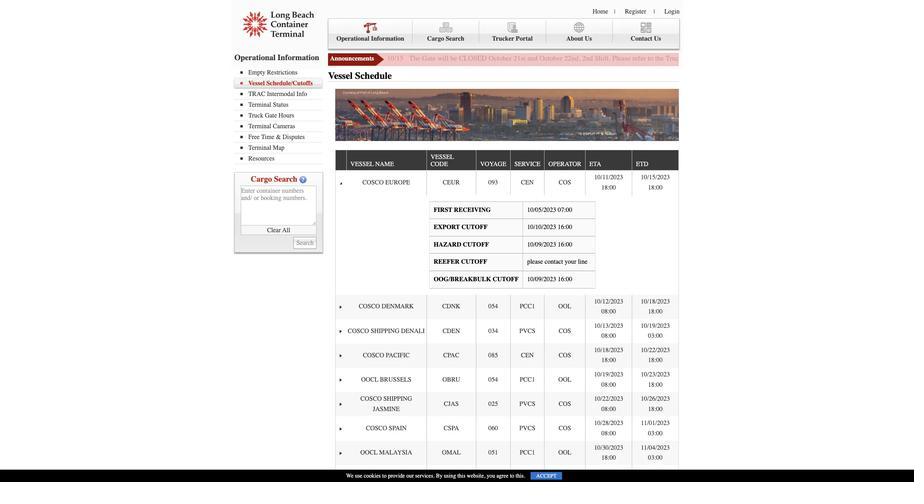 Task type: describe. For each thing, give the bounding box(es) containing it.
tree grid containing vessel code
[[336, 150, 679, 482]]

051 cell
[[476, 441, 510, 466]]

2 the from the left
[[824, 54, 833, 63]]

Enter container numbers and/ or booking numbers.  text field
[[241, 186, 317, 226]]

pcc1 cell for omal
[[510, 441, 544, 466]]

and
[[527, 54, 538, 63]]

ool cell for 10/12/2023
[[544, 295, 585, 319]]

vessel schedule
[[328, 70, 392, 81]]

cargo search inside "link"
[[427, 35, 464, 42]]

085
[[489, 352, 498, 359]]

terminal map link
[[240, 144, 322, 152]]

cargo inside "link"
[[427, 35, 444, 42]]

cutoff for export cutoff
[[462, 224, 488, 231]]

10/26/2023 18:00
[[641, 396, 670, 413]]

map
[[273, 144, 285, 152]]

cjas cell
[[426, 392, 476, 417]]

denali
[[401, 328, 425, 335]]

vessel for code
[[431, 153, 454, 161]]

11/01/2023 03:00 cell
[[632, 417, 679, 441]]

search inside "link"
[[446, 35, 464, 42]]

reefer
[[434, 258, 460, 266]]

pcc1 for 10/12/2023
[[520, 303, 535, 310]]

trac intermodal info link
[[240, 91, 322, 98]]

095 cell
[[476, 466, 510, 482]]

11/04/2023 03:00 cell
[[632, 441, 679, 466]]

cos cell for 10/11/2023
[[544, 171, 585, 195]]

all
[[282, 227, 290, 234]]

provide
[[388, 473, 405, 480]]

034
[[489, 328, 498, 335]]

3 terminal from the top
[[248, 144, 271, 152]]

1 vertical spatial 10/18/2023 18:00 cell
[[585, 344, 632, 368]]

code
[[431, 161, 448, 168]]

cos for 10/13/2023
[[559, 328, 571, 335]]

11/01/2023 18:00
[[594, 469, 623, 482]]

portal
[[516, 35, 533, 42]]

pacific
[[386, 352, 410, 359]]

2 horizontal spatial to
[[648, 54, 653, 63]]

08:00 for 10/13/2023 08:00
[[602, 333, 616, 340]]

agree
[[497, 473, 509, 480]]

10/19/2023 for 03:00
[[641, 322, 670, 330]]

by
[[436, 473, 443, 480]]

row group containing 10/11/2023 18:00
[[336, 171, 679, 482]]

1 horizontal spatial truck
[[666, 54, 683, 63]]

etd
[[636, 161, 649, 168]]

status
[[273, 101, 289, 108]]

1 horizontal spatial gate
[[422, 54, 436, 63]]

10/22/2023 for 18:00
[[641, 347, 670, 354]]

08:00 for 10/28/2023 08:00
[[602, 430, 616, 437]]

information inside menu bar
[[371, 35, 404, 42]]

cspa
[[444, 425, 459, 432]]

cutoff for oog/breakbulk cutoff
[[493, 276, 519, 283]]

pvcs cell for 025
[[510, 392, 544, 417]]

03:00 for 11/04/2023 03:00
[[648, 455, 663, 462]]

10/23/2023 18:00
[[641, 371, 670, 389]]

pvcs for 025
[[520, 401, 535, 408]]

europe
[[385, 179, 410, 186]]

10/11/2023 18:00 cell
[[585, 171, 632, 195]]

shipping for jasmine
[[383, 396, 412, 403]]

cosco spain cell
[[346, 417, 426, 441]]

10/19/2023 for 08:00
[[594, 371, 623, 378]]

cos for 10/28/2023
[[559, 425, 571, 432]]

omal
[[442, 450, 461, 457]]

cen for 095
[[521, 474, 534, 481]]

export cutoff
[[434, 224, 488, 231]]

cpac cell
[[426, 344, 476, 368]]

10/12/2023 08:00
[[594, 298, 623, 315]]

row containing 10/18/2023 18:00
[[336, 344, 679, 368]]

051
[[489, 450, 498, 457]]

16:00 for export cutoff
[[558, 224, 572, 231]]

row containing 11/01/2023 18:00
[[336, 466, 679, 482]]

row containing 10/12/2023 08:00
[[336, 295, 679, 319]]

cosco for cosco shipping denali
[[348, 328, 369, 335]]

first receiving
[[434, 206, 491, 214]]

cosco shipping denali
[[348, 328, 425, 335]]

operator
[[549, 161, 581, 168]]

info
[[297, 91, 307, 98]]

operator link
[[549, 157, 585, 170]]

0 vertical spatial 10/18/2023
[[641, 298, 670, 305]]

your
[[565, 258, 576, 266]]

please
[[612, 54, 631, 63]]

us for contact us
[[654, 35, 661, 42]]

10/10/2023 16:00
[[527, 224, 572, 231]]

clear all button
[[241, 226, 317, 235]]

cosco europe cell
[[346, 171, 426, 195]]

cen cell for 095
[[510, 466, 544, 482]]

operational information inside menu bar
[[336, 35, 404, 42]]

11/01/2023 for 03:00
[[641, 420, 670, 427]]

omal cell
[[426, 441, 476, 466]]

10/26/2023
[[641, 396, 670, 403]]

10/22/2023 08:00
[[594, 396, 623, 413]]

03:00 for 11/01/2023 03:00
[[648, 430, 663, 437]]

10/12/2023
[[594, 298, 623, 305]]

clear
[[267, 227, 281, 234]]

web
[[719, 54, 731, 63]]

cos cell for 10/18/2023
[[544, 344, 585, 368]]

2 | from the left
[[654, 8, 655, 15]]

trucker portal
[[492, 35, 533, 42]]

row containing cosco shipping jasmine
[[336, 392, 679, 417]]

pvcs for 060
[[520, 425, 535, 432]]

voyage link
[[480, 157, 510, 170]]

10/22/2023 18:00 cell
[[632, 344, 679, 368]]

cden
[[443, 328, 460, 335]]

details
[[793, 54, 812, 63]]

refer
[[633, 54, 646, 63]]

you
[[487, 473, 495, 480]]

10/22/2023 08:00 cell
[[585, 392, 632, 417]]

2 horizontal spatial gate
[[684, 54, 698, 63]]

0 horizontal spatial cargo search
[[251, 175, 297, 184]]

&
[[276, 134, 281, 141]]

cen cell for 093
[[510, 171, 544, 195]]

10/28/2023
[[594, 420, 623, 427]]

row containing 10/13/2023 08:00
[[336, 319, 679, 344]]

row containing 10/19/2023 08:00
[[336, 368, 679, 392]]

website,
[[467, 473, 485, 480]]

08:00 for 10/19/2023 08:00
[[602, 381, 616, 389]]

18:00 for the 10/26/2023 18:00 cell
[[648, 406, 663, 413]]

truck inside empty restrictions vessel schedule/cutoffs trac intermodal info terminal status truck gate hours terminal cameras free time & disputes terminal map resources
[[248, 112, 263, 119]]

free time & disputes link
[[240, 134, 322, 141]]

denmark
[[382, 303, 414, 310]]

using
[[444, 473, 456, 480]]

shift.
[[595, 54, 611, 63]]

truck gate hours link
[[240, 112, 322, 119]]

10/13/2023 08:00
[[594, 322, 623, 340]]

about us link
[[546, 21, 613, 43]]

trucker portal link
[[479, 21, 546, 43]]

cosco denmark
[[359, 303, 414, 310]]

row containing 10/30/2023 18:00
[[336, 441, 679, 466]]

vessel code
[[431, 153, 454, 168]]

login
[[665, 8, 680, 15]]

1 vertical spatial 10/18/2023
[[594, 347, 623, 354]]

voyage
[[480, 161, 506, 168]]

ool for 10/12/2023
[[558, 303, 572, 310]]

announcements
[[330, 55, 374, 62]]

093 cell
[[476, 171, 510, 195]]

be
[[450, 54, 457, 63]]

cutoff for hazard cutoff
[[463, 241, 489, 248]]

this
[[457, 473, 466, 480]]

login link
[[665, 8, 680, 15]]

oog/breakbulk
[[434, 276, 491, 283]]

11/01/2023 for 18:00
[[594, 469, 623, 476]]

10/09/2023 for oog/breakbulk cutoff
[[527, 276, 556, 283]]

we
[[346, 473, 354, 480]]

0 vertical spatial 10/18/2023 18:00 cell
[[632, 295, 679, 319]]

cos cell for 10/22/2023
[[544, 392, 585, 417]]

1 horizontal spatial to
[[510, 473, 514, 480]]

10/12/2023 08:00 cell
[[585, 295, 632, 319]]

cos for 10/18/2023
[[559, 352, 571, 359]]

etd link
[[636, 157, 652, 170]]

10/05/2023
[[527, 206, 556, 214]]

2 for from the left
[[814, 54, 822, 63]]

11/01/2023 03:00
[[641, 420, 670, 437]]

cutoff for reefer cutoff
[[461, 258, 487, 266]]

1 terminal from the top
[[248, 101, 271, 108]]

11/05/2023
[[641, 469, 670, 476]]

cosco shipping jasmine cell
[[346, 392, 426, 417]]

pcc1 cell for obru
[[510, 368, 544, 392]]

cos cell for 10/28/2023
[[544, 417, 585, 441]]

21st
[[514, 54, 526, 63]]

1 horizontal spatial vessel
[[328, 70, 353, 81]]

page
[[733, 54, 746, 63]]

093
[[489, 179, 498, 186]]

contact us
[[631, 35, 661, 42]]



Task type: locate. For each thing, give the bounding box(es) containing it.
0 vertical spatial shipping
[[371, 328, 399, 335]]

1 vertical spatial truck
[[248, 112, 263, 119]]

pcc1 cell for cdnk
[[510, 295, 544, 319]]

2 054 from the top
[[489, 376, 498, 383]]

1 pcc1 cell from the top
[[510, 295, 544, 319]]

18:00 for 10/11/2023 18:00 cell
[[602, 184, 616, 191]]

operational information up announcements
[[336, 35, 404, 42]]

18:00 inside 11/01/2023 18:00
[[602, 479, 616, 482]]

18:00 up "10/19/2023 03:00"
[[648, 308, 663, 315]]

1 for from the left
[[748, 54, 757, 63]]

vessel name
[[350, 161, 394, 168]]

10/22/2023 for 08:00
[[594, 396, 623, 403]]

ool cell
[[544, 295, 585, 319], [544, 368, 585, 392], [544, 441, 585, 466]]

0 horizontal spatial menu bar
[[234, 68, 326, 164]]

cen cell
[[510, 171, 544, 195], [510, 344, 544, 368], [510, 466, 544, 482]]

pvcs cell right 025
[[510, 392, 544, 417]]

us for about us
[[585, 35, 592, 42]]

row containing vessel code
[[336, 150, 679, 171]]

1 cos from the top
[[559, 179, 571, 186]]

cen left accept
[[521, 474, 534, 481]]

to left this.
[[510, 473, 514, 480]]

cosco for cosco spain
[[366, 425, 387, 432]]

ool
[[558, 303, 572, 310], [558, 376, 572, 383], [558, 450, 572, 457]]

oocl for oocl malaysia
[[360, 450, 378, 457]]

2 vertical spatial cen cell
[[510, 466, 544, 482]]

cosco left the spain at the left of the page
[[366, 425, 387, 432]]

18:00 inside 10/26/2023 18:00
[[648, 406, 663, 413]]

resources link
[[240, 155, 322, 162]]

10/18/2023 18:00 cell up "10/19/2023 03:00"
[[632, 295, 679, 319]]

2 054 cell from the top
[[476, 368, 510, 392]]

2 vertical spatial pvcs
[[520, 425, 535, 432]]

1 pcc1 from the top
[[520, 303, 535, 310]]

10/19/2023 08:00 cell
[[585, 368, 632, 392]]

to right refer
[[648, 54, 653, 63]]

6 cos from the top
[[559, 474, 571, 481]]

0 horizontal spatial us
[[585, 35, 592, 42]]

will
[[437, 54, 449, 63]]

information up 10/15
[[371, 35, 404, 42]]

cosco for cosco europe
[[363, 179, 384, 186]]

coce
[[443, 474, 460, 481]]

16:00 down the your
[[558, 276, 572, 283]]

08:00 for 10/12/2023 08:00
[[602, 308, 616, 315]]

4 cos from the top
[[559, 401, 571, 408]]

08:00 inside 10/13/2023 08:00
[[602, 333, 616, 340]]

pvcs right 025
[[520, 401, 535, 408]]

empty restrictions link
[[240, 69, 322, 76]]

0 vertical spatial 16:00
[[558, 224, 572, 231]]

3 pvcs from the top
[[520, 425, 535, 432]]

cspa cell
[[426, 417, 476, 441]]

1 03:00 from the top
[[648, 333, 663, 340]]

0 vertical spatial 10/19/2023
[[641, 322, 670, 330]]

use
[[355, 473, 362, 480]]

03:00 up 10/22/2023 18:00
[[648, 333, 663, 340]]

3 cos cell from the top
[[544, 344, 585, 368]]

1 horizontal spatial search
[[446, 35, 464, 42]]

18:00 inside 10/15/2023 18:00
[[648, 184, 663, 191]]

2 vertical spatial pcc1 cell
[[510, 441, 544, 466]]

10/19/2023 up 10/22/2023 08:00
[[594, 371, 623, 378]]

10/28/2023 08:00 cell
[[585, 417, 632, 441]]

oocl malaysia
[[360, 450, 412, 457]]

malaysia
[[379, 450, 412, 457]]

schedule
[[355, 70, 392, 81]]

2 pvcs cell from the top
[[510, 392, 544, 417]]

5 cos from the top
[[559, 425, 571, 432]]

oocl for oocl brussels
[[361, 376, 378, 383]]

18:00 up 10/23/2023 in the bottom right of the page
[[648, 357, 663, 364]]

shipping up jasmine
[[383, 396, 412, 403]]

cosco for cosco denmark
[[359, 303, 380, 310]]

1 ool cell from the top
[[544, 295, 585, 319]]

18:00 for 10/30/2023 18:00 cell
[[602, 455, 616, 462]]

0 vertical spatial menu bar
[[328, 18, 680, 49]]

18:00 for 10/15/2023 18:00 cell
[[648, 184, 663, 191]]

1 ool from the top
[[558, 303, 572, 310]]

the
[[655, 54, 664, 63], [824, 54, 833, 63]]

7 row from the top
[[336, 392, 679, 417]]

03:00 for 10/19/2023 03:00
[[648, 333, 663, 340]]

5 cos cell from the top
[[544, 417, 585, 441]]

the left week.
[[824, 54, 833, 63]]

cosco down cosco denmark cell
[[348, 328, 369, 335]]

4 row from the top
[[336, 319, 679, 344]]

for right page
[[748, 54, 757, 63]]

eta
[[589, 161, 601, 168]]

cosco europe
[[363, 179, 410, 186]]

0 horizontal spatial cargo
[[251, 175, 272, 184]]

18:00 down 10/30/2023 on the bottom right
[[602, 455, 616, 462]]

cosco spain
[[366, 425, 407, 432]]

vessel left name
[[350, 161, 374, 168]]

cargo search up will
[[427, 35, 464, 42]]

terminal up free
[[248, 123, 271, 130]]

3 08:00 from the top
[[602, 381, 616, 389]]

1 vertical spatial 054
[[489, 376, 498, 383]]

0 horizontal spatial to
[[382, 473, 387, 480]]

18:00 for the bottommost the 10/18/2023 18:00 cell
[[602, 357, 616, 364]]

1 vertical spatial pcc1
[[520, 376, 535, 383]]

0 vertical spatial truck
[[666, 54, 683, 63]]

intermodal
[[267, 91, 295, 98]]

schedule/cutoffs
[[266, 80, 313, 87]]

10/13/2023 08:00 cell
[[585, 319, 632, 344]]

11/01/2023 down 10/30/2023 18:00 cell
[[594, 469, 623, 476]]

1 vertical spatial ool
[[558, 376, 572, 383]]

1 vertical spatial search
[[274, 175, 297, 184]]

cden cell
[[426, 319, 476, 344]]

export
[[434, 224, 460, 231]]

cosco for cosco shipping jasmine
[[361, 396, 382, 403]]

10/19/2023 08:00
[[594, 371, 623, 389]]

vessel schedule/cutoffs link
[[240, 80, 322, 87]]

10/18/2023 18:00 down 10/13/2023 08:00 cell
[[594, 347, 623, 364]]

03:00 inside 11/01/2023 03:00
[[648, 430, 663, 437]]

054 cell for cdnk
[[476, 295, 510, 319]]

search down resources link
[[274, 175, 297, 184]]

11/04/2023 03:00
[[641, 444, 670, 462]]

pvcs cell right 034
[[510, 319, 544, 344]]

0 horizontal spatial gate
[[265, 112, 277, 119]]

18:00 for 11/05/2023 18:00 cell
[[648, 479, 663, 482]]

0 vertical spatial 10/09/2023 16:00
[[527, 241, 572, 248]]

16:00 up the your
[[558, 241, 572, 248]]

10/18/2023 18:00 cell up 10/19/2023 08:00
[[585, 344, 632, 368]]

0 horizontal spatial information
[[278, 53, 319, 62]]

cookies
[[364, 473, 381, 480]]

054 cell up 025
[[476, 368, 510, 392]]

03:00 inside "10/19/2023 03:00"
[[648, 333, 663, 340]]

terminal
[[248, 101, 271, 108], [248, 123, 271, 130], [248, 144, 271, 152]]

1 pvcs from the top
[[520, 328, 535, 335]]

cosco for cosco pacific
[[363, 352, 384, 359]]

1 vertical spatial 10/18/2023 18:00
[[594, 347, 623, 364]]

18:00 down 10/26/2023 at right bottom
[[648, 406, 663, 413]]

0 horizontal spatial vessel
[[350, 161, 374, 168]]

10/15 the gate will be closed october 21st and october 22nd, 2nd shift. please refer to the truck gate hours web page for further gate details for the week.
[[387, 54, 852, 63]]

054 cell up 034
[[476, 295, 510, 319]]

0 vertical spatial pvcs
[[520, 328, 535, 335]]

1 vertical spatial pvcs
[[520, 401, 535, 408]]

3 cen from the top
[[521, 474, 534, 481]]

03:00
[[648, 333, 663, 340], [648, 430, 663, 437], [648, 455, 663, 462]]

03:00 inside 11/04/2023 03:00
[[648, 455, 663, 462]]

10/09/2023 for hazard cutoff
[[527, 241, 556, 248]]

operational up announcements
[[336, 35, 369, 42]]

10/09/2023 16:00 down 10/10/2023 16:00
[[527, 241, 572, 248]]

1 vertical spatial 11/01/2023
[[594, 469, 623, 476]]

cos cell for 11/01/2023
[[544, 466, 585, 482]]

1 horizontal spatial us
[[654, 35, 661, 42]]

0 vertical spatial pcc1 cell
[[510, 295, 544, 319]]

cen down service
[[521, 179, 534, 186]]

ool cell for 10/19/2023
[[544, 368, 585, 392]]

1 vertical spatial hours
[[279, 112, 294, 119]]

1 vertical spatial operational information
[[234, 53, 319, 62]]

0 horizontal spatial 10/22/2023
[[594, 396, 623, 403]]

0 vertical spatial operational information
[[336, 35, 404, 42]]

2 08:00 from the top
[[602, 333, 616, 340]]

operational up empty at top left
[[234, 53, 276, 62]]

18:00 for 10/23/2023 18:00 cell
[[648, 381, 663, 389]]

2 vertical spatial cen
[[521, 474, 534, 481]]

menu bar containing operational information
[[328, 18, 680, 49]]

cos cell for 10/13/2023
[[544, 319, 585, 344]]

truck right refer
[[666, 54, 683, 63]]

0 vertical spatial 10/22/2023
[[641, 347, 670, 354]]

18:00 inside 10/23/2023 18:00
[[648, 381, 663, 389]]

1 horizontal spatial vessel
[[431, 153, 454, 161]]

cosco up jasmine
[[361, 396, 382, 403]]

search up "be"
[[446, 35, 464, 42]]

about
[[566, 35, 583, 42]]

hours
[[700, 54, 717, 63], [279, 112, 294, 119]]

1 horizontal spatial 11/01/2023
[[641, 420, 670, 427]]

10/09/2023 16:00 for hazard cutoff
[[527, 241, 572, 248]]

1 row from the top
[[336, 150, 679, 171]]

1 horizontal spatial information
[[371, 35, 404, 42]]

11/01/2023 down the 10/26/2023 18:00 cell
[[641, 420, 670, 427]]

0 vertical spatial operational
[[336, 35, 369, 42]]

october right and
[[539, 54, 563, 63]]

the right refer
[[655, 54, 664, 63]]

054 for cdnk
[[489, 303, 498, 310]]

3 row from the top
[[336, 295, 679, 319]]

1 cen cell from the top
[[510, 171, 544, 195]]

18:00 down "10/15/2023" at right
[[648, 184, 663, 191]]

resources
[[248, 155, 275, 162]]

1 horizontal spatial cargo search
[[427, 35, 464, 42]]

2 terminal from the top
[[248, 123, 271, 130]]

0 horizontal spatial for
[[748, 54, 757, 63]]

3 cen cell from the top
[[510, 466, 544, 482]]

2 vertical spatial ool cell
[[544, 441, 585, 466]]

054 for obru
[[489, 376, 498, 383]]

2 cen from the top
[[521, 352, 534, 359]]

shipping down cosco denmark cell
[[371, 328, 399, 335]]

this.
[[516, 473, 525, 480]]

18:00 inside "10/30/2023 18:00"
[[602, 455, 616, 462]]

1 vertical spatial cargo
[[251, 175, 272, 184]]

please contact your line
[[527, 258, 588, 266]]

operational inside menu bar
[[336, 35, 369, 42]]

18:00 for 11/01/2023 18:00 cell
[[602, 479, 616, 482]]

row group
[[336, 171, 679, 482]]

hazard
[[434, 241, 461, 248]]

for right details at the right top of page
[[814, 54, 822, 63]]

pvcs right 060 in the right bottom of the page
[[520, 425, 535, 432]]

jasmine
[[373, 406, 400, 413]]

us right contact
[[654, 35, 661, 42]]

gate
[[780, 54, 792, 63]]

1 054 cell from the top
[[476, 295, 510, 319]]

1 vertical spatial 16:00
[[558, 241, 572, 248]]

oocl left brussels
[[361, 376, 378, 383]]

terminal cameras link
[[240, 123, 322, 130]]

pvcs cell
[[510, 319, 544, 344], [510, 392, 544, 417], [510, 417, 544, 441]]

1 vertical spatial cargo search
[[251, 175, 297, 184]]

cdnk cell
[[426, 295, 476, 319]]

10/19/2023 03:00 cell
[[632, 319, 679, 344]]

menu bar containing empty restrictions
[[234, 68, 326, 164]]

18:00 inside 10/11/2023 18:00
[[602, 184, 616, 191]]

0 horizontal spatial hours
[[279, 112, 294, 119]]

0 vertical spatial information
[[371, 35, 404, 42]]

6 cos cell from the top
[[544, 466, 585, 482]]

08:00 for 10/22/2023 08:00
[[602, 406, 616, 413]]

1 vertical spatial 10/22/2023
[[594, 396, 623, 403]]

8 row from the top
[[336, 417, 679, 441]]

1 the from the left
[[655, 54, 664, 63]]

08:00 up 10/22/2023 08:00
[[602, 381, 616, 389]]

2nd
[[582, 54, 593, 63]]

10/26/2023 18:00 cell
[[632, 392, 679, 417]]

shipping
[[371, 328, 399, 335], [383, 396, 412, 403]]

11/04/2023
[[641, 444, 670, 452]]

2 pcc1 cell from the top
[[510, 368, 544, 392]]

0 vertical spatial 054
[[489, 303, 498, 310]]

0 horizontal spatial the
[[655, 54, 664, 63]]

cosco for cosco oceania
[[361, 474, 382, 481]]

0 horizontal spatial vessel
[[248, 80, 265, 87]]

11/01/2023 inside 11/01/2023 18:00 cell
[[594, 469, 623, 476]]

to left the 'provide'
[[382, 473, 387, 480]]

terminal up resources
[[248, 144, 271, 152]]

cargo search
[[427, 35, 464, 42], [251, 175, 297, 184]]

register link
[[625, 8, 646, 15]]

row containing 10/28/2023 08:00
[[336, 417, 679, 441]]

060 cell
[[476, 417, 510, 441]]

cjas
[[444, 401, 459, 408]]

2 vertical spatial ool
[[558, 450, 572, 457]]

cen cell for 085
[[510, 344, 544, 368]]

18:00 inside 10/22/2023 18:00
[[648, 357, 663, 364]]

1 vertical spatial operational
[[234, 53, 276, 62]]

restrictions
[[267, 69, 297, 76]]

10/09/2023 down 10/10/2023
[[527, 241, 556, 248]]

054 down 085 cell
[[489, 376, 498, 383]]

2 03:00 from the top
[[648, 430, 663, 437]]

10/18/2023 18:00 for top the 10/18/2023 18:00 cell
[[641, 298, 670, 315]]

11/01/2023 18:00 cell
[[585, 466, 632, 482]]

1 cen from the top
[[521, 179, 534, 186]]

16:00 for oog/breakbulk cutoff
[[558, 276, 572, 283]]

pcc1 cell
[[510, 295, 544, 319], [510, 368, 544, 392], [510, 441, 544, 466]]

08:00 inside 10/22/2023 08:00
[[602, 406, 616, 413]]

08:00 inside 10/19/2023 08:00
[[602, 381, 616, 389]]

2 cen cell from the top
[[510, 344, 544, 368]]

03:00 down 11/04/2023
[[648, 455, 663, 462]]

cargo down resources
[[251, 175, 272, 184]]

0 vertical spatial 10/18/2023 18:00
[[641, 298, 670, 315]]

2 october from the left
[[539, 54, 563, 63]]

empty restrictions vessel schedule/cutoffs trac intermodal info terminal status truck gate hours terminal cameras free time & disputes terminal map resources
[[248, 69, 313, 162]]

cosco shipping jasmine
[[361, 396, 412, 413]]

2 10/09/2023 from the top
[[527, 276, 556, 283]]

16:00 down the 07:00
[[558, 224, 572, 231]]

coce cell
[[426, 466, 476, 482]]

gate right the the
[[422, 54, 436, 63]]

3 pvcs cell from the top
[[510, 417, 544, 441]]

10/18/2023 18:00 cell
[[632, 295, 679, 319], [585, 344, 632, 368]]

1 horizontal spatial |
[[654, 8, 655, 15]]

025 cell
[[476, 392, 510, 417]]

0 horizontal spatial october
[[489, 54, 512, 63]]

| left login "link"
[[654, 8, 655, 15]]

085 cell
[[476, 344, 510, 368]]

2 pvcs from the top
[[520, 401, 535, 408]]

1 cos cell from the top
[[544, 171, 585, 195]]

please
[[527, 258, 543, 266]]

054 cell for obru
[[476, 368, 510, 392]]

truck down trac at the left top of the page
[[248, 112, 263, 119]]

pvcs cell for 034
[[510, 319, 544, 344]]

0 vertical spatial hours
[[700, 54, 717, 63]]

2 vertical spatial 16:00
[[558, 276, 572, 283]]

1 vertical spatial information
[[278, 53, 319, 62]]

3 16:00 from the top
[[558, 276, 572, 283]]

10/30/2023 18:00 cell
[[585, 441, 632, 466]]

08:00 up 10/28/2023
[[602, 406, 616, 413]]

oocl malaysia cell
[[346, 441, 426, 466]]

1 vertical spatial 10/19/2023
[[594, 371, 623, 378]]

1 vertical spatial shipping
[[383, 396, 412, 403]]

08:00 inside 10/28/2023 08:00
[[602, 430, 616, 437]]

10/18/2023 up "10/19/2023 03:00"
[[641, 298, 670, 305]]

10/09/2023 16:00 for oog/breakbulk cutoff
[[527, 276, 572, 283]]

1 08:00 from the top
[[602, 308, 616, 315]]

cosco pacific
[[363, 352, 410, 359]]

ool for 10/30/2023
[[558, 450, 572, 457]]

18:00 down 10/30/2023 18:00 cell
[[602, 479, 616, 482]]

cen right 085
[[521, 352, 534, 359]]

brussels
[[380, 376, 411, 383]]

1 vertical spatial pcc1 cell
[[510, 368, 544, 392]]

054 up 034
[[489, 303, 498, 310]]

1 10/09/2023 from the top
[[527, 241, 556, 248]]

operational information up empty restrictions "link"
[[234, 53, 319, 62]]

cen for 085
[[521, 352, 534, 359]]

4 cos cell from the top
[[544, 392, 585, 417]]

cosco left pacific
[[363, 352, 384, 359]]

tree grid
[[336, 150, 679, 482]]

1 10/09/2023 16:00 from the top
[[527, 241, 572, 248]]

gate
[[422, 54, 436, 63], [684, 54, 698, 63], [265, 112, 277, 119]]

cosco inside cosco shipping jasmine
[[361, 396, 382, 403]]

1 october from the left
[[489, 54, 512, 63]]

obru
[[443, 376, 460, 383]]

095
[[489, 474, 498, 481]]

10/18/2023 down 10/13/2023 08:00 cell
[[594, 347, 623, 354]]

10 row from the top
[[336, 466, 679, 482]]

11/05/2023 18:00
[[641, 469, 670, 482]]

eta link
[[589, 157, 605, 170]]

08:00 down 10/28/2023
[[602, 430, 616, 437]]

trac
[[248, 91, 265, 98]]

cdnk
[[442, 303, 460, 310]]

2 10/09/2023 16:00 from the top
[[527, 276, 572, 283]]

gate left web at the right top of page
[[684, 54, 698, 63]]

1 horizontal spatial 10/19/2023
[[641, 322, 670, 330]]

1 horizontal spatial operational
[[336, 35, 369, 42]]

3 ool from the top
[[558, 450, 572, 457]]

5 08:00 from the top
[[602, 430, 616, 437]]

menu bar
[[328, 18, 680, 49], [234, 68, 326, 164]]

closed
[[459, 54, 487, 63]]

name
[[375, 161, 394, 168]]

1 horizontal spatial cargo
[[427, 35, 444, 42]]

vessel down empty at top left
[[248, 80, 265, 87]]

cosco left denmark
[[359, 303, 380, 310]]

cosco down vessel name
[[363, 179, 384, 186]]

10/15/2023 18:00 cell
[[632, 171, 679, 195]]

further
[[758, 54, 778, 63]]

receiving
[[454, 206, 491, 214]]

1 horizontal spatial 10/22/2023
[[641, 347, 670, 354]]

11/01/2023 inside 11/01/2023 03:00 cell
[[641, 420, 670, 427]]

0 horizontal spatial search
[[274, 175, 297, 184]]

cos cell
[[544, 171, 585, 195], [544, 319, 585, 344], [544, 344, 585, 368], [544, 392, 585, 417], [544, 417, 585, 441], [544, 466, 585, 482]]

1 pvcs cell from the top
[[510, 319, 544, 344]]

10/19/2023
[[641, 322, 670, 330], [594, 371, 623, 378]]

025
[[489, 401, 498, 408]]

cargo search down resources link
[[251, 175, 297, 184]]

hours inside empty restrictions vessel schedule/cutoffs trac intermodal info terminal status truck gate hours terminal cameras free time & disputes terminal map resources
[[279, 112, 294, 119]]

3 pcc1 cell from the top
[[510, 441, 544, 466]]

cosco shipping denali cell
[[346, 319, 426, 344]]

|
[[614, 8, 615, 15], [654, 8, 655, 15]]

2 ool cell from the top
[[544, 368, 585, 392]]

10/22/2023 down 10/19/2023 03:00 cell
[[641, 347, 670, 354]]

search
[[446, 35, 464, 42], [274, 175, 297, 184]]

cen cell right agree
[[510, 466, 544, 482]]

10/22/2023 down 10/19/2023 08:00 cell
[[594, 396, 623, 403]]

10/23/2023 18:00 cell
[[632, 368, 679, 392]]

03:00 up 11/04/2023
[[648, 430, 663, 437]]

cargo up will
[[427, 35, 444, 42]]

oocl up the "cookies"
[[360, 450, 378, 457]]

0 vertical spatial cen
[[521, 179, 534, 186]]

18:00 down 10/23/2023 in the bottom right of the page
[[648, 381, 663, 389]]

vessel name link
[[350, 157, 398, 170]]

2 vertical spatial terminal
[[248, 144, 271, 152]]

reefer cutoff
[[434, 258, 487, 266]]

gate inside empty restrictions vessel schedule/cutoffs trac intermodal info terminal status truck gate hours terminal cameras free time & disputes terminal map resources
[[265, 112, 277, 119]]

1 vertical spatial 10/09/2023 16:00
[[527, 276, 572, 283]]

18:00 inside 11/05/2023 18:00
[[648, 479, 663, 482]]

shipping inside cell
[[371, 328, 399, 335]]

row containing 10/11/2023 18:00
[[336, 171, 679, 195]]

11/05/2023 18:00 cell
[[632, 466, 679, 482]]

vessel inside empty restrictions vessel schedule/cutoffs trac intermodal info terminal status truck gate hours terminal cameras free time & disputes terminal map resources
[[248, 80, 265, 87]]

spain
[[389, 425, 407, 432]]

information up restrictions
[[278, 53, 319, 62]]

pvcs for 034
[[520, 328, 535, 335]]

vessel up ceur
[[431, 153, 454, 161]]

0 vertical spatial 11/01/2023
[[641, 420, 670, 427]]

2 row from the top
[[336, 171, 679, 195]]

2 cos from the top
[[559, 328, 571, 335]]

2 16:00 from the top
[[558, 241, 572, 248]]

pvcs right 034
[[520, 328, 535, 335]]

oog/breakbulk cutoff
[[434, 276, 519, 283]]

cos for 11/01/2023
[[559, 474, 571, 481]]

week.
[[835, 54, 852, 63]]

cosco pacific cell
[[346, 344, 426, 368]]

6 row from the top
[[336, 368, 679, 392]]

ool for 10/19/2023
[[558, 376, 572, 383]]

054 cell
[[476, 295, 510, 319], [476, 368, 510, 392]]

pvcs cell for 060
[[510, 417, 544, 441]]

1 054 from the top
[[489, 303, 498, 310]]

hazard cutoff
[[434, 241, 489, 248]]

10/19/2023 up 10/22/2023 18:00
[[641, 322, 670, 330]]

terminal status link
[[240, 101, 322, 108]]

0 horizontal spatial 10/18/2023
[[594, 347, 623, 354]]

ceur cell
[[426, 171, 476, 195]]

cen cell down service
[[510, 171, 544, 195]]

0 horizontal spatial operational
[[234, 53, 276, 62]]

1 | from the left
[[614, 8, 615, 15]]

0 horizontal spatial 11/01/2023
[[594, 469, 623, 476]]

1 us from the left
[[585, 35, 592, 42]]

0 vertical spatial search
[[446, 35, 464, 42]]

18:00 up 10/19/2023 08:00
[[602, 357, 616, 364]]

10/18/2023 18:00
[[641, 298, 670, 315], [594, 347, 623, 364]]

shipping inside cosco shipping jasmine
[[383, 396, 412, 403]]

18:00 for top the 10/18/2023 18:00 cell
[[648, 308, 663, 315]]

2 ool from the top
[[558, 376, 572, 383]]

1 horizontal spatial operational information
[[336, 35, 404, 42]]

10/15/2023
[[641, 174, 670, 181]]

ool cell for 10/30/2023
[[544, 441, 585, 466]]

cos
[[559, 179, 571, 186], [559, 328, 571, 335], [559, 352, 571, 359], [559, 401, 571, 408], [559, 425, 571, 432], [559, 474, 571, 481]]

0 vertical spatial terminal
[[248, 101, 271, 108]]

0 horizontal spatial 10/18/2023 18:00
[[594, 347, 623, 364]]

3 pcc1 from the top
[[520, 450, 535, 457]]

1 16:00 from the top
[[558, 224, 572, 231]]

contact
[[545, 258, 563, 266]]

cosco denmark cell
[[346, 295, 426, 319]]

10/09/2023 16:00 down contact
[[527, 276, 572, 283]]

0 vertical spatial cargo
[[427, 35, 444, 42]]

16:00 for hazard cutoff
[[558, 241, 572, 248]]

2 cos cell from the top
[[544, 319, 585, 344]]

10/28/2023 08:00
[[594, 420, 623, 437]]

18:00 down 10/11/2023
[[602, 184, 616, 191]]

cen for 093
[[521, 179, 534, 186]]

1 vertical spatial 054 cell
[[476, 368, 510, 392]]

2 vertical spatial 03:00
[[648, 455, 663, 462]]

cos for 10/22/2023
[[559, 401, 571, 408]]

0 vertical spatial cargo search
[[427, 35, 464, 42]]

08:00 inside "10/12/2023 08:00"
[[602, 308, 616, 315]]

ceur
[[443, 179, 460, 186]]

3 cos from the top
[[559, 352, 571, 359]]

pcc1 for 10/30/2023
[[520, 450, 535, 457]]

1 vertical spatial terminal
[[248, 123, 271, 130]]

034 cell
[[476, 319, 510, 344]]

register
[[625, 8, 646, 15]]

accept button
[[531, 472, 562, 480]]

5 row from the top
[[336, 344, 679, 368]]

1 vertical spatial 03:00
[[648, 430, 663, 437]]

oocl brussels cell
[[346, 368, 426, 392]]

08:00 down 10/13/2023
[[602, 333, 616, 340]]

08:00 down 10/12/2023
[[602, 308, 616, 315]]

row
[[336, 150, 679, 171], [336, 171, 679, 195], [336, 295, 679, 319], [336, 319, 679, 344], [336, 344, 679, 368], [336, 368, 679, 392], [336, 392, 679, 417], [336, 417, 679, 441], [336, 441, 679, 466], [336, 466, 679, 482]]

vessel for name
[[350, 161, 374, 168]]

pvcs cell right 060 in the right bottom of the page
[[510, 417, 544, 441]]

10/22/2023
[[641, 347, 670, 354], [594, 396, 623, 403]]

1 horizontal spatial october
[[539, 54, 563, 63]]

hours left web at the right top of page
[[700, 54, 717, 63]]

10/09/2023 down please
[[527, 276, 556, 283]]

vessel down announcements
[[328, 70, 353, 81]]

obru cell
[[426, 368, 476, 392]]

hours up cameras
[[279, 112, 294, 119]]

4 08:00 from the top
[[602, 406, 616, 413]]

service link
[[514, 157, 544, 170]]

1 horizontal spatial 10/18/2023 18:00
[[641, 298, 670, 315]]

empty
[[248, 69, 265, 76]]

pcc1 for 10/19/2023
[[520, 376, 535, 383]]

10/11/2023 18:00
[[594, 174, 623, 191]]

shipping for denali
[[371, 328, 399, 335]]

cosco inside 'cell'
[[363, 352, 384, 359]]

1 vertical spatial menu bar
[[234, 68, 326, 164]]

0 vertical spatial ool
[[558, 303, 572, 310]]

terminal down trac at the left top of the page
[[248, 101, 271, 108]]

3 ool cell from the top
[[544, 441, 585, 466]]

cosco right we at bottom left
[[361, 474, 382, 481]]

11/01/2023
[[641, 420, 670, 427], [594, 469, 623, 476]]

3 03:00 from the top
[[648, 455, 663, 462]]

1 horizontal spatial 10/18/2023
[[641, 298, 670, 305]]

2 pcc1 from the top
[[520, 376, 535, 383]]

cen cell right 085
[[510, 344, 544, 368]]

2 us from the left
[[654, 35, 661, 42]]

| right home link
[[614, 8, 615, 15]]

18:00 down 11/05/2023
[[648, 479, 663, 482]]

18:00 for 10/22/2023 18:00 cell
[[648, 357, 663, 364]]

0 horizontal spatial operational information
[[234, 53, 319, 62]]

contact us link
[[613, 21, 679, 43]]

10/18/2023 18:00 for the bottommost the 10/18/2023 18:00 cell
[[594, 347, 623, 364]]

0 vertical spatial oocl
[[361, 376, 378, 383]]

9 row from the top
[[336, 441, 679, 466]]

cos for 10/11/2023
[[559, 179, 571, 186]]

cosco oceania cell
[[346, 466, 426, 482]]

us right the about
[[585, 35, 592, 42]]

1 horizontal spatial menu bar
[[328, 18, 680, 49]]

None submit
[[294, 237, 317, 249]]



Task type: vqa. For each thing, say whether or not it's contained in the screenshot.
top "PVCS" cell
no



